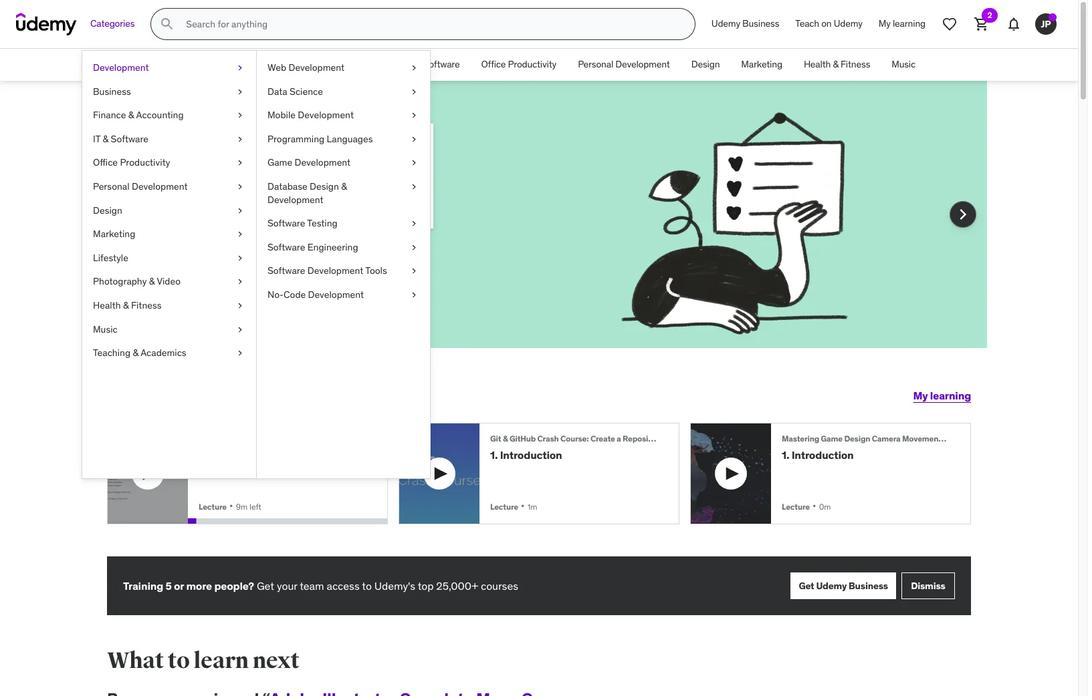 Task type: describe. For each thing, give the bounding box(es) containing it.
engineering
[[308, 241, 358, 253]]

game inside mastering game design camera movements in arcade studio 1. introduction
[[821, 434, 843, 444]]

course:
[[561, 434, 589, 444]]

get udemy business
[[799, 580, 888, 592]]

software development tools link
[[257, 260, 430, 284]]

teach
[[795, 18, 819, 30]]

xsmall image for office productivity
[[235, 157, 245, 170]]

design link for lifestyle
[[82, 199, 256, 223]]

0 vertical spatial my learning
[[879, 18, 926, 30]]

programming languages
[[268, 133, 373, 145]]

github
[[510, 434, 536, 444]]

how
[[210, 449, 233, 462]]

from
[[665, 434, 684, 444]]

get the courses on your wishlist link
[[155, 173, 398, 201]]

software engineering link
[[257, 236, 430, 260]]

business link for lifestyle
[[82, 80, 256, 104]]

teaching
[[93, 347, 130, 359]]

it
[[222, 173, 229, 186]]

software for software engineering
[[268, 241, 305, 253]]

training 5 or more people? get your team access to udemy's top 25,000+ courses
[[123, 580, 518, 593]]

lifestyle
[[93, 252, 128, 264]]

web development link
[[257, 56, 430, 80]]

xsmall image for lifestyle
[[235, 252, 245, 265]]

database
[[268, 181, 307, 193]]

lecture for 1.
[[782, 502, 810, 512]]

take
[[214, 188, 235, 201]]

database design & development
[[268, 181, 347, 206]]

1 vertical spatial health
[[93, 300, 121, 312]]

2 podcast from the left
[[377, 434, 408, 444]]

xsmall image for software development tools
[[409, 265, 419, 278]]

personal development link for lifestyle
[[82, 175, 256, 199]]

9m
[[236, 502, 248, 512]]

finance & accounting link for lifestyle
[[82, 104, 256, 128]]

0 vertical spatial my
[[879, 18, 891, 30]]

to inside mastering podcast -  easy guide to starting your podcast 3. how to create the perfect cover art?
[[235, 449, 245, 462]]

Search for anything text field
[[183, 13, 679, 35]]

business down development link
[[93, 85, 131, 97]]

udemy's
[[374, 580, 415, 593]]

step
[[277, 188, 298, 201]]

2
[[988, 10, 992, 20]]

personal development for lifestyle
[[93, 181, 188, 193]]

learning,
[[215, 380, 310, 408]]

game inside game development link
[[268, 157, 292, 169]]

git
[[490, 434, 501, 444]]

top
[[418, 580, 434, 593]]

xsmall image for no-code development
[[409, 289, 419, 302]]

0 horizontal spatial health & fitness link
[[82, 294, 256, 318]]

1 vertical spatial courses
[[481, 580, 518, 593]]

submit search image
[[159, 16, 175, 32]]

left
[[249, 502, 261, 512]]

languages
[[327, 133, 373, 145]]

0 vertical spatial on
[[821, 18, 832, 30]]

no-
[[268, 289, 284, 301]]

3% complete image
[[188, 519, 196, 524]]

you have alerts image
[[1049, 13, 1057, 21]]

office productivity link for lifestyle
[[82, 151, 256, 175]]

development link
[[82, 56, 256, 80]]

git & github crash course: create a repository from scratch! 1. introduction
[[490, 434, 717, 462]]

programming
[[268, 133, 324, 145]]

productivity for lifestyle
[[120, 157, 170, 169]]

1 vertical spatial music link
[[82, 318, 256, 342]]

programming languages link
[[257, 128, 430, 151]]

1 vertical spatial my
[[913, 390, 928, 403]]

xsmall image for mobile development
[[409, 109, 419, 122]]

let's
[[107, 380, 157, 408]]

xsmall image for programming languages
[[409, 133, 419, 146]]

0 horizontal spatial get
[[257, 580, 274, 593]]

business link for health & fitness
[[228, 49, 286, 81]]

get for get udemy business
[[799, 580, 814, 592]]

crash
[[537, 434, 559, 444]]

the inside mastering podcast -  easy guide to starting your podcast 3. how to create the perfect cover art?
[[281, 449, 298, 462]]

your for goals.
[[336, 188, 356, 201]]

more
[[186, 580, 212, 593]]

repository
[[623, 434, 663, 444]]

xsmall image for design
[[235, 204, 245, 217]]

shopping cart with 2 items image
[[974, 16, 990, 32]]

0 vertical spatial health & fitness link
[[793, 49, 881, 81]]

design down the udemy business link
[[691, 58, 720, 70]]

it & software for health & fitness
[[406, 58, 460, 70]]

let's start learning, james
[[107, 380, 379, 408]]

dismiss
[[911, 580, 946, 592]]

0 vertical spatial a
[[302, 139, 314, 167]]

office for health & fitness
[[481, 58, 506, 70]]

design up "lifestyle" on the left top
[[93, 204, 122, 216]]

time
[[155, 173, 179, 186]]

tools
[[365, 265, 387, 277]]

on inside get the courses on your wishlist
[[363, 173, 375, 186]]

game development link
[[257, 151, 430, 175]]

office productivity link for health & fitness
[[471, 49, 567, 81]]

your inside get the courses on your wishlist
[[377, 173, 398, 186]]

xsmall image for business
[[235, 85, 245, 98]]

lecture • 1m
[[490, 499, 537, 513]]

0 vertical spatial fitness
[[841, 58, 870, 70]]

database design & development link
[[257, 175, 430, 212]]

categories button
[[82, 8, 143, 40]]

photography & video link
[[82, 270, 256, 294]]

marketing for health & fitness
[[741, 58, 782, 70]]

1. inside mastering game design camera movements in arcade studio 1. introduction
[[782, 449, 789, 462]]

productivity for health & fitness
[[508, 58, 557, 70]]

science
[[290, 85, 323, 97]]

0 vertical spatial music link
[[881, 49, 926, 81]]

training
[[123, 580, 163, 593]]

it & software link for lifestyle
[[82, 128, 256, 151]]

true.
[[260, 173, 282, 186]]

web development
[[268, 62, 344, 74]]

software testing
[[268, 217, 338, 230]]

next
[[253, 647, 299, 676]]

xsmall image for software engineering
[[409, 241, 419, 254]]

3. how to create the perfect cover art? link
[[199, 449, 366, 475]]

to inside carousel element
[[181, 173, 191, 186]]

xsmall image for game development
[[409, 157, 419, 170]]

team
[[300, 580, 324, 593]]

did
[[155, 139, 193, 167]]

software down search for anything text field
[[423, 58, 460, 70]]

design link for health & fitness
[[681, 49, 731, 81]]

software left did
[[111, 133, 148, 145]]

xsmall image for marketing
[[235, 228, 245, 241]]

personal development link for health & fitness
[[567, 49, 681, 81]]

0 vertical spatial my learning link
[[871, 8, 934, 40]]

academics
[[141, 347, 186, 359]]

music for bottommost music link
[[93, 323, 118, 335]]

scratch!
[[686, 434, 717, 444]]

studio
[[983, 434, 1008, 444]]

photography
[[93, 276, 147, 288]]

lecture inside lecture • 9m left
[[199, 502, 227, 512]]

to
[[317, 434, 326, 444]]

what to learn next
[[107, 647, 299, 676]]

dismiss button
[[902, 573, 955, 600]]

testing
[[307, 217, 338, 230]]

in
[[947, 434, 954, 444]]

your for team
[[277, 580, 297, 593]]

cover
[[199, 462, 226, 475]]

data science
[[268, 85, 323, 97]]

lifestyle link
[[82, 247, 256, 270]]

marketing link for health & fitness
[[731, 49, 793, 81]]

categories
[[90, 18, 135, 30]]

people?
[[214, 580, 254, 593]]

design inside database design & development
[[310, 181, 339, 193]]

jp link
[[1030, 8, 1062, 40]]

xsmall image for music
[[235, 323, 245, 337]]

james
[[314, 380, 379, 408]]

xsmall image for finance & accounting
[[235, 109, 245, 122]]

1m
[[527, 502, 537, 512]]

the inside get the courses on your wishlist
[[304, 173, 320, 186]]

1 vertical spatial my learning link
[[913, 381, 971, 413]]

software for software development tools
[[268, 265, 305, 277]]

5
[[165, 580, 172, 593]]

first
[[255, 188, 274, 201]]

notifications image
[[1006, 16, 1022, 32]]

& inside database design & development
[[341, 181, 347, 193]]

toward
[[300, 188, 333, 201]]

1 vertical spatial learning
[[930, 390, 971, 403]]

xsmall image for it & software
[[235, 133, 245, 146]]

no-code development
[[268, 289, 364, 301]]



Task type: locate. For each thing, give the bounding box(es) containing it.
movements
[[902, 434, 946, 444]]

xsmall image for health & fitness
[[235, 300, 245, 313]]

marketing for lifestyle
[[93, 228, 135, 240]]

xsmall image inside "web development" link
[[409, 62, 419, 75]]

accounting up data science link
[[338, 58, 385, 70]]

finance & accounting link up did
[[82, 104, 256, 128]]

0 horizontal spatial learning
[[893, 18, 926, 30]]

music
[[892, 58, 916, 70], [93, 323, 118, 335]]

1 horizontal spatial marketing link
[[731, 49, 793, 81]]

health & fitness for the top health & fitness link
[[804, 58, 870, 70]]

code
[[284, 289, 306, 301]]

1 vertical spatial office
[[93, 157, 118, 169]]

• for from
[[521, 499, 525, 513]]

fitness
[[841, 58, 870, 70], [131, 300, 162, 312]]

your up goals. in the top of the page
[[377, 173, 398, 186]]

marketing link for lifestyle
[[82, 223, 256, 247]]

25,000+
[[436, 580, 478, 593]]

0 horizontal spatial introduction
[[500, 449, 562, 462]]

1. introduction link for scratch!
[[490, 449, 657, 463]]

teach on udemy
[[795, 18, 863, 30]]

xsmall image inside teaching & academics link
[[235, 347, 245, 360]]

office productivity
[[481, 58, 557, 70], [93, 157, 170, 169]]

courses right 25,000+
[[481, 580, 518, 593]]

make for it
[[193, 173, 220, 186]]

business link up data
[[228, 49, 286, 81]]

2 horizontal spatial lecture
[[782, 502, 810, 512]]

0 horizontal spatial fitness
[[131, 300, 162, 312]]

xsmall image inside 'it & software' link
[[235, 133, 245, 146]]

udemy business
[[712, 18, 779, 30]]

1 horizontal spatial finance & accounting
[[297, 58, 385, 70]]

health down "photography"
[[93, 300, 121, 312]]

xsmall image inside finance & accounting link
[[235, 109, 245, 122]]

0 vertical spatial learning
[[893, 18, 926, 30]]

personal for health & fitness
[[578, 58, 613, 70]]

goals.
[[359, 188, 387, 201]]

my learning link left wishlist icon
[[871, 8, 934, 40]]

0 vertical spatial your
[[377, 173, 398, 186]]

podcast right your
[[377, 434, 408, 444]]

1 horizontal spatial health
[[804, 58, 831, 70]]

and
[[193, 188, 211, 201]]

0 vertical spatial finance & accounting
[[297, 58, 385, 70]]

to right "time"
[[181, 173, 191, 186]]

get the courses on your wishlist
[[155, 173, 398, 201]]

lecture inside lecture • 0m
[[782, 502, 810, 512]]

2 horizontal spatial •
[[813, 499, 816, 513]]

accounting for health & fitness
[[338, 58, 385, 70]]

1 vertical spatial personal development link
[[82, 175, 256, 199]]

0 horizontal spatial marketing
[[93, 228, 135, 240]]

next image
[[952, 204, 974, 225]]

health & fitness for the leftmost health & fitness link
[[93, 300, 162, 312]]

• left 9m
[[229, 499, 233, 513]]

it
[[406, 58, 413, 70], [93, 133, 100, 145]]

1 mastering from the left
[[199, 434, 236, 444]]

1 vertical spatial office productivity
[[93, 157, 170, 169]]

accounting up did
[[136, 109, 184, 121]]

1 horizontal spatial a
[[617, 434, 621, 444]]

personal development link
[[567, 49, 681, 81], [82, 175, 256, 199]]

office productivity for health & fitness
[[481, 58, 557, 70]]

0 horizontal spatial 1.
[[490, 449, 498, 462]]

xsmall image inside development link
[[235, 62, 245, 75]]

1 horizontal spatial make
[[239, 139, 298, 167]]

create
[[247, 449, 279, 462]]

xsmall image for photography & video
[[235, 276, 245, 289]]

0 horizontal spatial personal development link
[[82, 175, 256, 199]]

software up code
[[268, 265, 305, 277]]

arcade
[[956, 434, 982, 444]]

development inside database design & development
[[268, 194, 323, 206]]

1 horizontal spatial the
[[281, 449, 298, 462]]

game up true.
[[268, 157, 292, 169]]

wishlist
[[155, 188, 191, 201]]

1 • from the left
[[229, 499, 233, 513]]

0 horizontal spatial accounting
[[136, 109, 184, 121]]

0 vertical spatial it & software link
[[395, 49, 471, 81]]

xsmall image inside software testing link
[[409, 217, 419, 231]]

0 horizontal spatial design link
[[82, 199, 256, 223]]

1 horizontal spatial marketing
[[741, 58, 782, 70]]

0 vertical spatial make
[[239, 139, 298, 167]]

personal for lifestyle
[[93, 181, 129, 193]]

xsmall image inside software development tools link
[[409, 265, 419, 278]]

3 lecture from the left
[[782, 502, 810, 512]]

my up movements
[[913, 390, 928, 403]]

xsmall image for software testing
[[409, 217, 419, 231]]

lecture left 9m
[[199, 502, 227, 512]]

come
[[231, 173, 258, 186]]

a inside git & github crash course: create a repository from scratch! 1. introduction
[[617, 434, 621, 444]]

1 horizontal spatial health & fitness link
[[793, 49, 881, 81]]

courses inside get the courses on your wishlist
[[323, 173, 360, 186]]

1 horizontal spatial my
[[913, 390, 928, 403]]

0 vertical spatial marketing link
[[731, 49, 793, 81]]

accounting for lifestyle
[[136, 109, 184, 121]]

learning up in
[[930, 390, 971, 403]]

0 vertical spatial personal development
[[578, 58, 670, 70]]

1 horizontal spatial office
[[481, 58, 506, 70]]

a down mobile development at the top
[[302, 139, 314, 167]]

design inside mastering game design camera movements in arcade studio 1. introduction
[[844, 434, 870, 444]]

to left learn
[[168, 647, 190, 676]]

0 horizontal spatial your
[[277, 580, 297, 593]]

1 vertical spatial accounting
[[136, 109, 184, 121]]

wish?
[[318, 139, 379, 167]]

lecture left the 0m
[[782, 502, 810, 512]]

courses down 'wish?'
[[323, 173, 360, 186]]

1 vertical spatial personal
[[93, 181, 129, 193]]

introduction up the 0m
[[792, 449, 854, 462]]

xsmall image inside music link
[[235, 323, 245, 337]]

lecture
[[199, 502, 227, 512], [490, 502, 518, 512], [782, 502, 810, 512]]

my learning
[[879, 18, 926, 30], [913, 390, 971, 403]]

1 vertical spatial finance
[[93, 109, 126, 121]]

1 vertical spatial your
[[336, 188, 356, 201]]

1 horizontal spatial 1.
[[782, 449, 789, 462]]

xsmall image for data science
[[409, 85, 419, 98]]

health & fitness
[[804, 58, 870, 70], [93, 300, 162, 312]]

1 vertical spatial game
[[821, 434, 843, 444]]

design link down the udemy business link
[[681, 49, 731, 81]]

my learning left wishlist icon
[[879, 18, 926, 30]]

0 horizontal spatial lecture
[[199, 502, 227, 512]]

-
[[270, 434, 273, 444]]

the down easy
[[281, 449, 298, 462]]

xsmall image inside photography & video link
[[235, 276, 245, 289]]

the
[[304, 173, 320, 186], [237, 188, 253, 201], [281, 449, 298, 462]]

•
[[229, 499, 233, 513], [521, 499, 525, 513], [813, 499, 816, 513]]

make up "and"
[[193, 173, 220, 186]]

0 horizontal spatial personal development
[[93, 181, 188, 193]]

0 horizontal spatial productivity
[[120, 157, 170, 169]]

get
[[285, 173, 302, 186], [257, 580, 274, 593], [799, 580, 814, 592]]

xsmall image for database design & development
[[409, 181, 419, 194]]

1 horizontal spatial learning
[[930, 390, 971, 403]]

0 horizontal spatial office productivity link
[[82, 151, 256, 175]]

health
[[804, 58, 831, 70], [93, 300, 121, 312]]

it & software link for health & fitness
[[395, 49, 471, 81]]

mastering for introduction
[[782, 434, 819, 444]]

podcast left -
[[238, 434, 268, 444]]

1. introduction link for introduction
[[782, 449, 949, 463]]

1 vertical spatial it
[[93, 133, 100, 145]]

software
[[423, 58, 460, 70], [111, 133, 148, 145], [268, 217, 305, 230], [268, 241, 305, 253], [268, 265, 305, 277]]

2 1. from the left
[[782, 449, 789, 462]]

guide
[[294, 434, 316, 444]]

my learning link up in
[[913, 381, 971, 413]]

introduction down github
[[500, 449, 562, 462]]

a right create
[[617, 434, 621, 444]]

business link up did
[[82, 80, 256, 104]]

marketing link
[[731, 49, 793, 81], [82, 223, 256, 247]]

lecture • 9m left
[[199, 499, 261, 513]]

1 1. from the left
[[490, 449, 498, 462]]

finance & accounting up data science link
[[297, 58, 385, 70]]

marketing down previous image
[[93, 228, 135, 240]]

2 mastering from the left
[[782, 434, 819, 444]]

1. inside git & github crash course: create a repository from scratch! 1. introduction
[[490, 449, 498, 462]]

1 vertical spatial productivity
[[120, 157, 170, 169]]

0 vertical spatial office productivity
[[481, 58, 557, 70]]

0 horizontal spatial game
[[268, 157, 292, 169]]

it for lifestyle
[[93, 133, 100, 145]]

easy
[[275, 434, 292, 444]]

fitness down photography & video
[[131, 300, 162, 312]]

mastering for 3.
[[199, 434, 236, 444]]

0 horizontal spatial the
[[237, 188, 253, 201]]

my learning up in
[[913, 390, 971, 403]]

it & software left did
[[93, 133, 148, 145]]

xsmall image
[[235, 62, 245, 75], [235, 85, 245, 98], [235, 133, 245, 146], [409, 133, 419, 146], [235, 157, 245, 170], [235, 181, 245, 194], [409, 181, 419, 194], [235, 204, 245, 217], [409, 241, 419, 254], [235, 252, 245, 265], [409, 265, 419, 278], [409, 289, 419, 302], [235, 300, 245, 313], [235, 347, 245, 360]]

start
[[160, 380, 211, 408]]

1 vertical spatial my learning
[[913, 390, 971, 403]]

1 horizontal spatial design link
[[681, 49, 731, 81]]

1 vertical spatial office productivity link
[[82, 151, 256, 175]]

software development tools
[[268, 265, 387, 277]]

0 horizontal spatial it & software
[[93, 133, 148, 145]]

• left 1m
[[521, 499, 525, 513]]

2 lecture from the left
[[490, 502, 518, 512]]

• left the 0m
[[813, 499, 816, 513]]

0 horizontal spatial office
[[93, 157, 118, 169]]

wishlist image
[[942, 16, 958, 32]]

marketing down the udemy business link
[[741, 58, 782, 70]]

2 • from the left
[[521, 499, 525, 513]]

it & software
[[406, 58, 460, 70], [93, 133, 148, 145]]

what
[[107, 647, 164, 676]]

office for lifestyle
[[93, 157, 118, 169]]

0 vertical spatial music
[[892, 58, 916, 70]]

udemy business link
[[704, 8, 787, 40]]

1 horizontal spatial get
[[285, 173, 302, 186]]

1 vertical spatial design link
[[82, 199, 256, 223]]

0 vertical spatial personal development link
[[567, 49, 681, 81]]

marketing link down wishlist
[[82, 223, 256, 247]]

0 vertical spatial health & fitness
[[804, 58, 870, 70]]

0 vertical spatial productivity
[[508, 58, 557, 70]]

no-code development link
[[257, 284, 430, 307]]

to right access
[[362, 580, 372, 593]]

design down the game development at the top left of the page
[[310, 181, 339, 193]]

the up toward
[[304, 173, 320, 186]]

software for software testing
[[268, 217, 305, 230]]

get for get the courses on your wishlist
[[285, 173, 302, 186]]

personal development for health & fitness
[[578, 58, 670, 70]]

software down software testing
[[268, 241, 305, 253]]

0 vertical spatial finance
[[297, 58, 329, 70]]

xsmall image inside mobile development link
[[409, 109, 419, 122]]

2 1. introduction link from the left
[[782, 449, 949, 463]]

on right teach
[[821, 18, 832, 30]]

& inside git & github crash course: create a repository from scratch! 1. introduction
[[503, 434, 508, 444]]

1 horizontal spatial finance & accounting link
[[286, 49, 395, 81]]

mobile
[[268, 109, 296, 121]]

my right teach on udemy
[[879, 18, 891, 30]]

health & fitness down teach on udemy link
[[804, 58, 870, 70]]

0 horizontal spatial podcast
[[238, 434, 268, 444]]

art?
[[228, 462, 248, 475]]

on up goals. in the top of the page
[[363, 173, 375, 186]]

teaching & academics link
[[82, 342, 256, 366]]

1. introduction link down camera
[[782, 449, 949, 463]]

health & fitness down "photography"
[[93, 300, 162, 312]]

introduction inside git & github crash course: create a repository from scratch! 1. introduction
[[500, 449, 562, 462]]

0 vertical spatial it & software
[[406, 58, 460, 70]]

to
[[181, 173, 191, 186], [235, 449, 245, 462], [362, 580, 372, 593], [168, 647, 190, 676]]

xsmall image for development
[[235, 62, 245, 75]]

xsmall image for personal development
[[235, 181, 245, 194]]

your
[[377, 173, 398, 186], [336, 188, 356, 201], [277, 580, 297, 593]]

1 horizontal spatial office productivity
[[481, 58, 557, 70]]

design left camera
[[844, 434, 870, 444]]

0 horizontal spatial it
[[93, 133, 100, 145]]

data
[[268, 85, 287, 97]]

1 horizontal spatial game
[[821, 434, 843, 444]]

0 horizontal spatial finance & accounting
[[93, 109, 184, 121]]

3 • from the left
[[813, 499, 816, 513]]

it & software link down search for anything text field
[[395, 49, 471, 81]]

0 vertical spatial it
[[406, 58, 413, 70]]

0 vertical spatial the
[[304, 173, 320, 186]]

lecture inside lecture • 1m
[[490, 502, 518, 512]]

marketing link down the udemy business link
[[731, 49, 793, 81]]

business left dismiss
[[849, 580, 888, 592]]

1 podcast from the left
[[238, 434, 268, 444]]

xsmall image inside the database design & development link
[[409, 181, 419, 194]]

carousel element
[[91, 81, 987, 381]]

teaching & academics
[[93, 347, 186, 359]]

xsmall image inside data science link
[[409, 85, 419, 98]]

it & software down search for anything text field
[[406, 58, 460, 70]]

introduction inside mastering game design camera movements in arcade studio 1. introduction
[[792, 449, 854, 462]]

health & fitness link down teach on udemy link
[[793, 49, 881, 81]]

1 introduction from the left
[[500, 449, 562, 462]]

your
[[359, 434, 375, 444]]

productivity
[[508, 58, 557, 70], [120, 157, 170, 169]]

software down step
[[268, 217, 305, 230]]

1 horizontal spatial fitness
[[841, 58, 870, 70]]

finance & accounting for lifestyle
[[93, 109, 184, 121]]

time to make it come true.
[[155, 173, 285, 186]]

0 horizontal spatial music
[[93, 323, 118, 335]]

lecture left 1m
[[490, 502, 518, 512]]

make
[[239, 139, 298, 167], [193, 173, 220, 186]]

0 horizontal spatial music link
[[82, 318, 256, 342]]

video
[[157, 276, 181, 288]]

mobile development link
[[257, 104, 430, 128]]

0 horizontal spatial 1. introduction link
[[490, 449, 657, 463]]

accounting
[[338, 58, 385, 70], [136, 109, 184, 121]]

2 horizontal spatial your
[[377, 173, 398, 186]]

game left camera
[[821, 434, 843, 444]]

2 introduction from the left
[[792, 449, 854, 462]]

it & software for lifestyle
[[93, 133, 148, 145]]

it for health & fitness
[[406, 58, 413, 70]]

make for a
[[239, 139, 298, 167]]

development
[[616, 58, 670, 70], [93, 62, 149, 74], [289, 62, 344, 74], [298, 109, 354, 121], [295, 157, 351, 169], [132, 181, 188, 193], [268, 194, 323, 206], [308, 265, 363, 277], [308, 289, 364, 301]]

personal
[[578, 58, 613, 70], [93, 181, 129, 193]]

finance for health & fitness
[[297, 58, 329, 70]]

game development
[[268, 157, 351, 169]]

lecture for from
[[490, 502, 518, 512]]

software engineering
[[268, 241, 358, 253]]

1. down git
[[490, 449, 498, 462]]

xsmall image inside lifestyle link
[[235, 252, 245, 265]]

get inside get the courses on your wishlist
[[285, 173, 302, 186]]

health down teach on udemy link
[[804, 58, 831, 70]]

the down come in the left top of the page
[[237, 188, 253, 201]]

finance & accounting link up science
[[286, 49, 395, 81]]

1 lecture from the left
[[199, 502, 227, 512]]

1 horizontal spatial mastering
[[782, 434, 819, 444]]

mastering inside mastering podcast -  easy guide to starting your podcast 3. how to create the perfect cover art?
[[199, 434, 236, 444]]

0 horizontal spatial mastering
[[199, 434, 236, 444]]

your left team
[[277, 580, 297, 593]]

design link down "time"
[[82, 199, 256, 223]]

1 vertical spatial music
[[93, 323, 118, 335]]

1 vertical spatial it & software
[[93, 133, 148, 145]]

finance for lifestyle
[[93, 109, 126, 121]]

udemy image
[[16, 13, 77, 35]]

1 horizontal spatial 1. introduction link
[[782, 449, 949, 463]]

0 vertical spatial finance & accounting link
[[286, 49, 395, 81]]

0 vertical spatial office
[[481, 58, 506, 70]]

business link
[[228, 49, 286, 81], [82, 80, 256, 104]]

xsmall image inside design link
[[235, 204, 245, 217]]

0 horizontal spatial courses
[[323, 173, 360, 186]]

perfect
[[300, 449, 337, 462]]

mastering podcast -  easy guide to starting your podcast 3. how to create the perfect cover art?
[[199, 434, 408, 475]]

0 horizontal spatial finance
[[93, 109, 126, 121]]

xsmall image for teaching & academics
[[235, 347, 245, 360]]

office productivity for lifestyle
[[93, 157, 170, 169]]

xsmall image for web development
[[409, 62, 419, 75]]

fitness down teach on udemy link
[[841, 58, 870, 70]]

xsmall image inside programming languages link
[[409, 133, 419, 146]]

jp
[[1041, 18, 1051, 30]]

2 horizontal spatial the
[[304, 173, 320, 186]]

finance & accounting up did
[[93, 109, 184, 121]]

business up data
[[238, 58, 275, 70]]

xsmall image inside game development link
[[409, 157, 419, 170]]

finance
[[297, 58, 329, 70], [93, 109, 126, 121]]

1 vertical spatial on
[[363, 173, 375, 186]]

0 horizontal spatial office productivity
[[93, 157, 170, 169]]

photography & video
[[93, 276, 181, 288]]

previous image
[[104, 204, 126, 225]]

1. introduction link down the course:
[[490, 449, 657, 463]]

• for 1.
[[813, 499, 816, 513]]

1 horizontal spatial on
[[821, 18, 832, 30]]

1. up lecture • 0m
[[782, 449, 789, 462]]

0 vertical spatial health
[[804, 58, 831, 70]]

it & software link
[[395, 49, 471, 81], [82, 128, 256, 151]]

mastering game design camera movements in arcade studio 1. introduction
[[782, 434, 1008, 462]]

0 vertical spatial marketing
[[741, 58, 782, 70]]

0m
[[819, 502, 831, 512]]

xsmall image inside 'software engineering' link
[[409, 241, 419, 254]]

0 horizontal spatial a
[[302, 139, 314, 167]]

business
[[742, 18, 779, 30], [238, 58, 275, 70], [93, 85, 131, 97], [849, 580, 888, 592]]

xsmall image
[[409, 62, 419, 75], [409, 85, 419, 98], [235, 109, 245, 122], [409, 109, 419, 122], [409, 157, 419, 170], [409, 217, 419, 231], [235, 228, 245, 241], [235, 276, 245, 289], [235, 323, 245, 337]]

or
[[174, 580, 184, 593]]

0 vertical spatial office productivity link
[[471, 49, 567, 81]]

finance & accounting for health & fitness
[[297, 58, 385, 70]]

xsmall image inside no-code development link
[[409, 289, 419, 302]]

mastering inside mastering game design camera movements in arcade studio 1. introduction
[[782, 434, 819, 444]]

music link
[[881, 49, 926, 81], [82, 318, 256, 342]]

your left goals. in the top of the page
[[336, 188, 356, 201]]

make up true.
[[239, 139, 298, 167]]

camera
[[872, 434, 901, 444]]

1 1. introduction link from the left
[[490, 449, 657, 463]]

business left teach
[[742, 18, 779, 30]]

it & software link up "time"
[[82, 128, 256, 151]]

music for the topmost music link
[[892, 58, 916, 70]]

podcast
[[238, 434, 268, 444], [377, 434, 408, 444]]

learning left wishlist icon
[[893, 18, 926, 30]]

courses
[[323, 173, 360, 186], [481, 580, 518, 593]]

to right how on the left
[[235, 449, 245, 462]]

health & fitness link down the video
[[82, 294, 256, 318]]

1 horizontal spatial courses
[[481, 580, 518, 593]]

starting
[[327, 434, 358, 444]]

finance & accounting link for health & fitness
[[286, 49, 395, 81]]

0 horizontal spatial finance & accounting link
[[82, 104, 256, 128]]

1 vertical spatial marketing
[[93, 228, 135, 240]]



Task type: vqa. For each thing, say whether or not it's contained in the screenshot.
the primary
no



